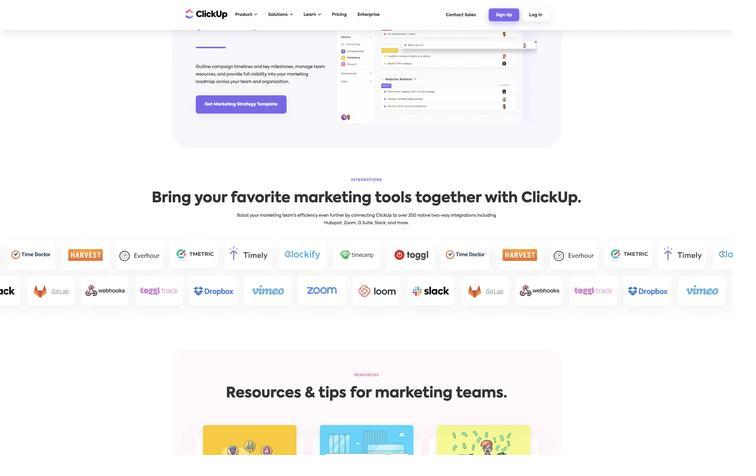 Task type: describe. For each thing, give the bounding box(es) containing it.
hubspot,
[[324, 221, 343, 225]]

native
[[417, 213, 430, 218]]

resources,
[[196, 72, 216, 76]]

with inside align with clear goals and priorities.
[[226, 3, 251, 14]]

get marketing strategy template link
[[196, 95, 287, 114]]

g
[[358, 221, 361, 225]]

outline campaign timelines and key milestones, manage team resources, and provide full visibility into your marketing roadmap across your team and organization.
[[196, 65, 325, 84]]

bring
[[152, 191, 191, 206]]

clickup image
[[184, 8, 227, 19]]

contact
[[446, 13, 464, 17]]

tips
[[319, 386, 346, 401]]

outline
[[196, 65, 211, 69]]

two-
[[431, 213, 442, 218]]

across
[[216, 80, 230, 84]]

boost your marketing team's efficiency even further by connecting clickup to over 200 native two-way integrations including hubspot, zoom, g suite, slack, and more.
[[237, 213, 496, 225]]

enterprise link
[[355, 9, 383, 21]]

0 vertical spatial integrations
[[351, 178, 382, 182]]

marketing
[[214, 102, 236, 106]]

your inside boost your marketing team's efficiency even further by connecting clickup to over 200 native two-way integrations including hubspot, zoom, g suite, slack, and more.
[[250, 213, 259, 218]]

favorite
[[231, 191, 290, 206]]

align
[[196, 3, 224, 14]]

visibility
[[251, 72, 267, 76]]

1 horizontal spatial with
[[485, 191, 518, 206]]

marketing inside outline campaign timelines and key milestones, manage team resources, and provide full visibility into your marketing roadmap across your team and organization.
[[287, 72, 308, 76]]

clickup.
[[521, 191, 581, 206]]

200
[[408, 213, 416, 218]]

sign up button
[[489, 8, 519, 21]]

log
[[529, 13, 537, 17]]

full
[[243, 72, 250, 76]]

efficiency
[[297, 213, 318, 218]]

over
[[398, 213, 407, 218]]

integrations inside boost your marketing team's efficiency even further by connecting clickup to over 200 native two-way integrations including hubspot, zoom, g suite, slack, and more.
[[451, 213, 476, 218]]

provide
[[227, 72, 242, 76]]

slack,
[[375, 221, 387, 225]]

enterprise
[[358, 13, 380, 17]]

team's
[[282, 213, 296, 218]]

organization.
[[262, 80, 289, 84]]

and inside align with clear goals and priorities.
[[229, 19, 250, 30]]

together
[[415, 191, 481, 206]]

further
[[330, 213, 344, 218]]

connecting
[[351, 213, 375, 218]]

marketing inside boost your marketing team's efficiency even further by connecting clickup to over 200 native two-way integrations including hubspot, zoom, g suite, slack, and more.
[[260, 213, 281, 218]]

and down 'visibility'
[[253, 80, 261, 84]]

solutions
[[268, 13, 288, 17]]

learn button
[[301, 9, 324, 21]]

key
[[263, 65, 270, 69]]

get marketing strategy template
[[205, 102, 278, 106]]

learn
[[304, 13, 316, 17]]

sign up
[[496, 13, 512, 17]]

campaign
[[212, 65, 233, 69]]

timelines
[[234, 65, 253, 69]]

sprints.png image
[[337, 1, 538, 124]]



Task type: locate. For each thing, give the bounding box(es) containing it.
manage
[[295, 65, 313, 69]]

pricing
[[332, 13, 347, 17]]

way
[[442, 213, 450, 218]]

and
[[229, 19, 250, 30], [254, 65, 262, 69], [217, 72, 226, 76], [253, 80, 261, 84], [388, 221, 396, 225]]

product
[[235, 13, 252, 17]]

for
[[350, 386, 371, 401]]

sign
[[496, 13, 505, 17]]

into
[[268, 72, 276, 76]]

1 horizontal spatial team
[[314, 65, 325, 69]]

solutions button
[[265, 9, 296, 21]]

0 horizontal spatial team
[[240, 80, 252, 84]]

and inside boost your marketing team's efficiency even further by connecting clickup to over 200 native two-way integrations including hubspot, zoom, g suite, slack, and more.
[[388, 221, 396, 225]]

even
[[319, 213, 329, 218]]

contact sales
[[446, 13, 476, 17]]

and down to
[[388, 221, 396, 225]]

0 vertical spatial team
[[314, 65, 325, 69]]

with up including
[[485, 191, 518, 206]]

team right manage
[[314, 65, 325, 69]]

priorities.
[[253, 19, 306, 30]]

1 vertical spatial with
[[485, 191, 518, 206]]

contact sales button
[[443, 10, 479, 20]]

clear
[[254, 3, 282, 14]]

up
[[506, 13, 512, 17]]

more.
[[397, 221, 409, 225]]

with
[[226, 3, 251, 14], [485, 191, 518, 206]]

suite,
[[363, 221, 374, 225]]

to
[[393, 213, 397, 218]]

teams.
[[456, 386, 507, 401]]

1 horizontal spatial integrations
[[451, 213, 476, 218]]

resources for resources
[[354, 374, 379, 377]]

in
[[539, 13, 542, 17]]

team down full
[[240, 80, 252, 84]]

product button
[[232, 9, 260, 21]]

strategy
[[237, 102, 256, 106]]

milestones,
[[271, 65, 294, 69]]

1 vertical spatial integrations
[[451, 213, 476, 218]]

pricing link
[[329, 9, 350, 21]]

and down campaign
[[217, 72, 226, 76]]

bring your favorite marketing tools together with clickup.
[[152, 191, 581, 206]]

clickup
[[376, 213, 392, 218]]

template
[[257, 102, 278, 106]]

by
[[345, 213, 350, 218]]

sales
[[465, 13, 476, 17]]

integrations
[[351, 178, 382, 182], [451, 213, 476, 218]]

get
[[205, 102, 213, 106]]

resources & tips for marketing teams.
[[226, 386, 507, 401]]

1 horizontal spatial resources
[[354, 374, 379, 377]]

zoom,
[[344, 221, 357, 225]]

and up 'visibility'
[[254, 65, 262, 69]]

0 vertical spatial resources
[[354, 374, 379, 377]]

resources for resources & tips for marketing teams.
[[226, 386, 301, 401]]

roadmap
[[196, 80, 215, 84]]

integrations right way
[[451, 213, 476, 218]]

log in
[[529, 13, 542, 17]]

integrations up bring your favorite marketing tools together with clickup.
[[351, 178, 382, 182]]

0 horizontal spatial integrations
[[351, 178, 382, 182]]

0 vertical spatial with
[[226, 3, 251, 14]]

resources
[[354, 374, 379, 377], [226, 386, 301, 401]]

0 horizontal spatial with
[[226, 3, 251, 14]]

and down product
[[229, 19, 250, 30]]

including
[[477, 213, 496, 218]]

&
[[305, 386, 315, 401]]

team
[[314, 65, 325, 69], [240, 80, 252, 84]]

log in link
[[522, 8, 550, 21]]

your
[[277, 72, 286, 76], [231, 80, 240, 84], [194, 191, 227, 206], [250, 213, 259, 218]]

marketing
[[287, 72, 308, 76], [294, 191, 372, 206], [260, 213, 281, 218], [375, 386, 453, 401]]

1 vertical spatial team
[[240, 80, 252, 84]]

0 horizontal spatial resources
[[226, 386, 301, 401]]

align with clear goals and priorities.
[[196, 3, 306, 30]]

with right align
[[226, 3, 251, 14]]

boost
[[237, 213, 249, 218]]

tools
[[375, 191, 412, 206]]

1 vertical spatial resources
[[226, 386, 301, 401]]

goals
[[196, 19, 226, 30]]



Task type: vqa. For each thing, say whether or not it's contained in the screenshot.
"Product" corresponding to Product Management Tools
no



